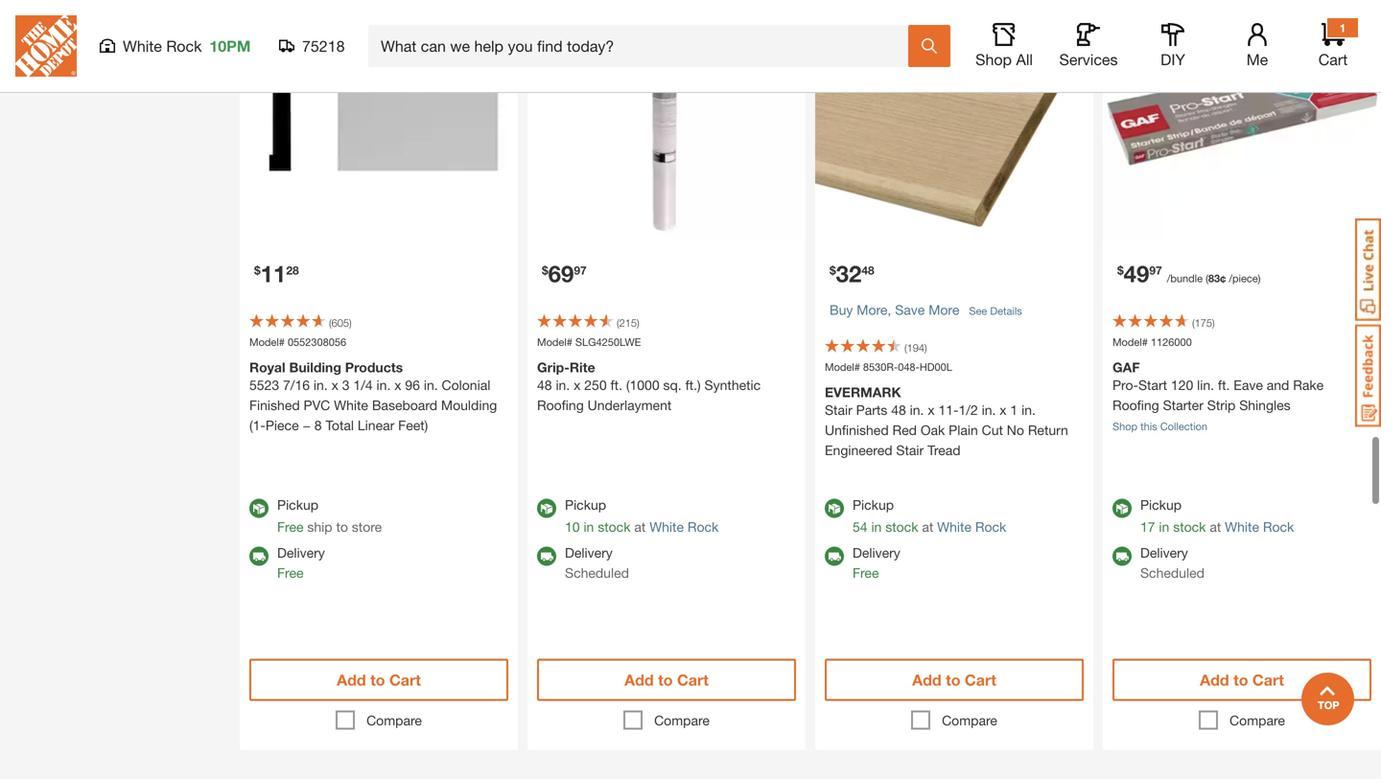 Task type: describe. For each thing, give the bounding box(es) containing it.
rock for pickup 17 in stock at white rock
[[1263, 519, 1294, 535]]

tread
[[928, 443, 961, 459]]

in inside pickup 10 in stock at white rock
[[584, 519, 594, 535]]

$ inside $ 49 97 /bundle ( 83 ¢ /piece )
[[1118, 264, 1124, 277]]

28
[[286, 264, 299, 277]]

add to cart button for pickup 17 in stock at white rock
[[1113, 659, 1372, 702]]

return
[[1028, 423, 1069, 438]]

pvc
[[304, 398, 330, 413]]

ft. inside grip-rite 48 in. x 250 ft. (1000 sq. ft.) synthetic roofing underlayment
[[611, 377, 623, 393]]

building
[[289, 360, 341, 376]]

in for 32
[[871, 519, 882, 535]]

in for 49
[[1159, 519, 1170, 535]]

add to cart button for pickup 54 in stock at white rock
[[825, 659, 1084, 702]]

$ 69 97
[[542, 260, 587, 287]]

) for grip-rite 48 in. x 250 ft. (1000 sq. ft.) synthetic roofing underlayment
[[637, 317, 640, 329]]

the home depot logo image
[[15, 15, 77, 77]]

pickup 54 in stock at white rock
[[853, 497, 1007, 535]]

stock for 32
[[886, 519, 918, 535]]

120
[[1171, 377, 1194, 393]]

shop inside button
[[976, 50, 1012, 69]]

scheduled for 10
[[565, 565, 629, 581]]

collection
[[1160, 421, 1208, 433]]

shop all button
[[974, 23, 1035, 69]]

delivery scheduled for 10
[[565, 545, 629, 581]]

¢
[[1220, 272, 1226, 285]]

48 for rite
[[537, 377, 552, 393]]

synthetic
[[705, 377, 761, 393]]

cart for grip-rite 48 in. x 250 ft. (1000 sq. ft.) synthetic roofing underlayment
[[677, 671, 709, 690]]

0 horizontal spatial stair
[[825, 402, 853, 418]]

sq.
[[663, 377, 682, 393]]

48 for 32
[[862, 264, 875, 277]]

1 vertical spatial stair
[[896, 443, 924, 459]]

What can we help you find today? search field
[[381, 26, 907, 66]]

( down /bundle at the top right of page
[[1192, 317, 1195, 329]]

add for free
[[337, 671, 366, 690]]

no
[[1007, 423, 1024, 438]]

more
[[929, 302, 960, 318]]

compare for pickup free ship to store
[[367, 713, 422, 729]]

rock for pickup 10 in stock at white rock
[[688, 519, 719, 535]]

model# 1126000
[[1113, 336, 1192, 349]]

−
[[303, 418, 311, 434]]

cut
[[982, 423, 1003, 438]]

in. down products
[[377, 377, 391, 393]]

lin.
[[1197, 377, 1215, 393]]

model# for grip-rite 48 in. x 250 ft. (1000 sq. ft.) synthetic roofing underlayment
[[537, 336, 573, 349]]

parts
[[856, 402, 888, 418]]

75218 button
[[279, 36, 345, 56]]

pickup for 17
[[1141, 497, 1182, 513]]

(1-
[[249, 418, 266, 434]]

me
[[1247, 50, 1268, 69]]

17
[[1141, 519, 1156, 535]]

buy more, save more button
[[830, 291, 960, 329]]

3
[[342, 377, 350, 393]]

roofing inside grip-rite 48 in. x 250 ft. (1000 sq. ft.) synthetic roofing underlayment
[[537, 398, 584, 413]]

services
[[1060, 50, 1118, 69]]

pickup for 10
[[565, 497, 606, 513]]

5523
[[249, 377, 279, 393]]

11-
[[939, 402, 959, 418]]

colonial
[[442, 377, 491, 393]]

buy more, save more see details
[[830, 302, 1022, 318]]

pickup 10 in stock at white rock
[[565, 497, 719, 535]]

cart for evermark stair parts 48 in. x 11-1/2 in. x 1 in. unfinished red oak plain cut no return engineered stair tread
[[965, 671, 997, 690]]

white rock link for 32
[[937, 519, 1007, 535]]

1 inside cart 1
[[1340, 21, 1346, 35]]

215
[[619, 317, 637, 329]]

x left 96
[[394, 377, 401, 393]]

(1000
[[626, 377, 660, 393]]

pro-
[[1113, 377, 1139, 393]]

cart 1
[[1319, 21, 1348, 69]]

97 for 49
[[1150, 264, 1162, 277]]

compare for pickup 10 in stock at white rock
[[654, 713, 710, 729]]

delivery free for ship
[[277, 545, 325, 581]]

shingles
[[1240, 398, 1291, 413]]

$ 32 48
[[830, 260, 875, 287]]

54
[[853, 519, 868, 535]]

194
[[907, 342, 925, 354]]

and
[[1267, 377, 1290, 393]]

royal
[[249, 360, 285, 376]]

/piece
[[1229, 272, 1258, 285]]

piece
[[266, 418, 299, 434]]

/bundle
[[1167, 272, 1203, 285]]

rite
[[570, 360, 595, 376]]

at inside pickup 10 in stock at white rock
[[634, 519, 646, 535]]

delivery free for in
[[853, 545, 901, 581]]

x inside grip-rite 48 in. x 250 ft. (1000 sq. ft.) synthetic roofing underlayment
[[574, 377, 581, 393]]

see details button
[[969, 294, 1022, 329]]

save
[[895, 302, 925, 318]]

more,
[[857, 302, 891, 318]]

( 194 )
[[905, 342, 927, 354]]

48 in. x 250 ft. (1000 sq. ft.) synthetic roofing underlayment image
[[528, 0, 806, 242]]

delivery for 54
[[853, 545, 901, 561]]

ship
[[307, 519, 332, 535]]

) for royal building products 5523 7/16 in. x  3 1/4 in. x  96 in. colonial finished pvc white baseboard moulding (1-piece − 8 total linear feet)
[[349, 317, 352, 329]]

see
[[969, 305, 987, 318]]

1126000
[[1151, 336, 1192, 349]]

slg4250lwe
[[576, 336, 641, 349]]

add for 17 in stock
[[1200, 671, 1229, 690]]

shop all
[[976, 50, 1033, 69]]

available shipping image for pickup free ship to store
[[249, 547, 269, 566]]

$ for 69
[[542, 264, 548, 277]]

stock for 49
[[1173, 519, 1206, 535]]

oak
[[921, 423, 945, 438]]

add to cart for pickup free ship to store
[[337, 671, 421, 690]]

compare for pickup 54 in stock at white rock
[[942, 713, 998, 729]]

evermark
[[825, 385, 901, 400]]

pickup for free
[[277, 497, 319, 513]]

to for 54 in stock
[[946, 671, 961, 690]]

delivery scheduled for 17
[[1141, 545, 1205, 581]]

white for pickup 10 in stock at white rock
[[650, 519, 684, 535]]

available for pickup image for 54 in stock
[[825, 499, 844, 518]]

x left 3
[[332, 377, 339, 393]]

7/16
[[283, 377, 310, 393]]

rake
[[1293, 377, 1324, 393]]

baseboard
[[372, 398, 437, 413]]



Task type: locate. For each thing, give the bounding box(es) containing it.
97 inside the $ 69 97
[[574, 264, 587, 277]]

3 white rock link from the left
[[1225, 519, 1294, 535]]

0552308056
[[288, 336, 346, 349]]

2 vertical spatial 48
[[891, 402, 906, 418]]

delivery down 10
[[565, 545, 613, 561]]

white for pickup 17 in stock at white rock
[[1225, 519, 1260, 535]]

1/2
[[959, 402, 978, 418]]

48 inside evermark stair parts 48 in. x 11-1/2 in. x 1 in. unfinished red oak plain cut no return engineered stair tread
[[891, 402, 906, 418]]

( up 0552308056
[[329, 317, 332, 329]]

2 horizontal spatial 48
[[891, 402, 906, 418]]

available shipping image
[[249, 547, 269, 566], [825, 547, 844, 566]]

3 add to cart from the left
[[912, 671, 997, 690]]

4 add to cart button from the left
[[1113, 659, 1372, 702]]

$ left /bundle at the top right of page
[[1118, 264, 1124, 277]]

gaf
[[1113, 360, 1140, 376]]

$ inside the $ 32 48
[[830, 264, 836, 277]]

$ 11 28
[[254, 260, 299, 287]]

pickup up ship
[[277, 497, 319, 513]]

1 horizontal spatial delivery free
[[853, 545, 901, 581]]

at inside pickup 54 in stock at white rock
[[922, 519, 934, 535]]

) up products
[[349, 317, 352, 329]]

0 horizontal spatial available shipping image
[[537, 547, 556, 566]]

1 up no
[[1011, 402, 1018, 418]]

1 horizontal spatial in
[[871, 519, 882, 535]]

available for pickup image down 'shop this collection' link
[[1113, 499, 1132, 518]]

32
[[836, 260, 862, 287]]

1 ft. from the left
[[611, 377, 623, 393]]

at for 32
[[922, 519, 934, 535]]

4 pickup from the left
[[1141, 497, 1182, 513]]

store
[[352, 519, 382, 535]]

pickup up 10
[[565, 497, 606, 513]]

rock for pickup 54 in stock at white rock
[[975, 519, 1007, 535]]

83
[[1209, 272, 1220, 285]]

1 compare from the left
[[367, 713, 422, 729]]

0 vertical spatial 1
[[1340, 21, 1346, 35]]

48 inside grip-rite 48 in. x 250 ft. (1000 sq. ft.) synthetic roofing underlayment
[[537, 377, 552, 393]]

add to cart for pickup 54 in stock at white rock
[[912, 671, 997, 690]]

pickup 17 in stock at white rock
[[1141, 497, 1294, 535]]

add to cart button for pickup free ship to store
[[249, 659, 508, 702]]

delivery free
[[277, 545, 325, 581], [853, 545, 901, 581]]

shop this collection link
[[1113, 421, 1208, 433]]

0 horizontal spatial white rock link
[[650, 519, 719, 535]]

0 horizontal spatial available shipping image
[[249, 547, 269, 566]]

1 horizontal spatial delivery scheduled
[[1141, 545, 1205, 581]]

2 roofing from the left
[[1113, 398, 1160, 413]]

1 stock from the left
[[598, 519, 631, 535]]

0 horizontal spatial in
[[584, 519, 594, 535]]

5523 7/16 in. x  3 1/4 in. x  96 in. colonial finished pvc white baseboard moulding (1-piece − 8 total linear feet) image
[[240, 0, 518, 242]]

free for (1-
[[277, 565, 304, 581]]

grip-
[[537, 360, 570, 376]]

( left ¢
[[1206, 272, 1209, 285]]

details
[[990, 305, 1022, 318]]

3 compare from the left
[[942, 713, 998, 729]]

at inside the pickup 17 in stock at white rock
[[1210, 519, 1221, 535]]

roofing inside "gaf pro-start 120 lin. ft. eave and rake roofing starter strip shingles shop this collection"
[[1113, 398, 1160, 413]]

0 horizontal spatial delivery free
[[277, 545, 325, 581]]

97 up model# slg4250lwe
[[574, 264, 587, 277]]

plain
[[949, 423, 978, 438]]

moulding
[[441, 398, 497, 413]]

available for pickup image left pickup 10 in stock at white rock
[[537, 499, 556, 518]]

0 horizontal spatial delivery scheduled
[[565, 545, 629, 581]]

1 horizontal spatial 97
[[1150, 264, 1162, 277]]

1
[[1340, 21, 1346, 35], [1011, 402, 1018, 418]]

unfinished
[[825, 423, 889, 438]]

2 in from the left
[[871, 519, 882, 535]]

) down 83
[[1213, 317, 1215, 329]]

2 available shipping image from the left
[[1113, 547, 1132, 566]]

$ up model# slg4250lwe
[[542, 264, 548, 277]]

69
[[548, 260, 574, 287]]

red
[[893, 423, 917, 438]]

2 horizontal spatial stock
[[1173, 519, 1206, 535]]

white rock link for 49
[[1225, 519, 1294, 535]]

at for 49
[[1210, 519, 1221, 535]]

delivery down 17
[[1141, 545, 1188, 561]]

model# for royal building products 5523 7/16 in. x  3 1/4 in. x  96 in. colonial finished pvc white baseboard moulding (1-piece − 8 total linear feet)
[[249, 336, 285, 349]]

1 horizontal spatial stair
[[896, 443, 924, 459]]

engineered
[[825, 443, 893, 459]]

ft. right lin.
[[1218, 377, 1230, 393]]

stock inside pickup 54 in stock at white rock
[[886, 519, 918, 535]]

delivery for 10
[[565, 545, 613, 561]]

in. inside grip-rite 48 in. x 250 ft. (1000 sq. ft.) synthetic roofing underlayment
[[556, 377, 570, 393]]

pickup up 54
[[853, 497, 894, 513]]

2 97 from the left
[[1150, 264, 1162, 277]]

white left "10pm"
[[123, 37, 162, 55]]

white inside pickup 54 in stock at white rock
[[937, 519, 972, 535]]

48 up more,
[[862, 264, 875, 277]]

( for royal building products 5523 7/16 in. x  3 1/4 in. x  96 in. colonial finished pvc white baseboard moulding (1-piece − 8 total linear feet)
[[329, 317, 332, 329]]

48
[[862, 264, 875, 277], [537, 377, 552, 393], [891, 402, 906, 418]]

0 horizontal spatial 1
[[1011, 402, 1018, 418]]

scheduled down 10
[[565, 565, 629, 581]]

) right ¢
[[1258, 272, 1261, 285]]

2 at from the left
[[922, 519, 934, 535]]

in right 54
[[871, 519, 882, 535]]

hd00l
[[920, 361, 952, 374]]

available for pickup image for 10 in stock
[[537, 499, 556, 518]]

0 horizontal spatial available for pickup image
[[249, 499, 269, 518]]

add to cart
[[337, 671, 421, 690], [625, 671, 709, 690], [912, 671, 997, 690], [1200, 671, 1284, 690]]

white inside pickup 10 in stock at white rock
[[650, 519, 684, 535]]

97 for 69
[[574, 264, 587, 277]]

$ for 11
[[254, 264, 261, 277]]

in. down building
[[314, 377, 328, 393]]

rock
[[166, 37, 202, 55], [688, 519, 719, 535], [975, 519, 1007, 535], [1263, 519, 1294, 535]]

$ for 32
[[830, 264, 836, 277]]

model# up evermark
[[825, 361, 860, 374]]

to for 10 in stock
[[658, 671, 673, 690]]

1 inside evermark stair parts 48 in. x 11-1/2 in. x 1 in. unfinished red oak plain cut no return engineered stair tread
[[1011, 402, 1018, 418]]

model# up gaf
[[1113, 336, 1148, 349]]

97 left /bundle at the top right of page
[[1150, 264, 1162, 277]]

scheduled for 17
[[1141, 565, 1205, 581]]

white for pickup 54 in stock at white rock
[[937, 519, 972, 535]]

white inside the pickup 17 in stock at white rock
[[1225, 519, 1260, 535]]

10
[[565, 519, 580, 535]]

605
[[332, 317, 349, 329]]

) up slg4250lwe
[[637, 317, 640, 329]]

delivery scheduled down 10
[[565, 545, 629, 581]]

white right 17
[[1225, 519, 1260, 535]]

in right 10
[[584, 519, 594, 535]]

1 $ from the left
[[254, 264, 261, 277]]

0 horizontal spatial at
[[634, 519, 646, 535]]

add for 54 in stock
[[912, 671, 942, 690]]

compare
[[367, 713, 422, 729], [654, 713, 710, 729], [942, 713, 998, 729], [1230, 713, 1285, 729]]

add to cart for pickup 17 in stock at white rock
[[1200, 671, 1284, 690]]

49
[[1124, 260, 1150, 287]]

2 white rock link from the left
[[937, 519, 1007, 535]]

shop left this
[[1113, 421, 1138, 433]]

free left ship
[[277, 519, 304, 535]]

1 available for pickup image from the left
[[537, 499, 556, 518]]

1 horizontal spatial at
[[922, 519, 934, 535]]

3 stock from the left
[[1173, 519, 1206, 535]]

1 horizontal spatial stock
[[886, 519, 918, 535]]

2 delivery free from the left
[[853, 545, 901, 581]]

available shipping image for 10 in stock
[[537, 547, 556, 566]]

1 in from the left
[[584, 519, 594, 535]]

0 horizontal spatial roofing
[[537, 398, 584, 413]]

2 scheduled from the left
[[1141, 565, 1205, 581]]

1 delivery free from the left
[[277, 545, 325, 581]]

2 horizontal spatial white rock link
[[1225, 519, 1294, 535]]

( inside $ 49 97 /bundle ( 83 ¢ /piece )
[[1206, 272, 1209, 285]]

0 horizontal spatial stock
[[598, 519, 631, 535]]

model# up royal
[[249, 336, 285, 349]]

(
[[1206, 272, 1209, 285], [329, 317, 332, 329], [617, 317, 619, 329], [1192, 317, 1195, 329], [905, 342, 907, 354]]

white
[[123, 37, 162, 55], [334, 398, 368, 413], [650, 519, 684, 535], [937, 519, 972, 535], [1225, 519, 1260, 535]]

1 add from the left
[[337, 671, 366, 690]]

pickup free ship to store
[[277, 497, 382, 535]]

add to cart for pickup 10 in stock at white rock
[[625, 671, 709, 690]]

1 horizontal spatial roofing
[[1113, 398, 1160, 413]]

( for evermark stair parts 48 in. x 11-1/2 in. x 1 in. unfinished red oak plain cut no return engineered stair tread
[[905, 342, 907, 354]]

2 horizontal spatial in
[[1159, 519, 1170, 535]]

scheduled
[[565, 565, 629, 581], [1141, 565, 1205, 581]]

97 inside $ 49 97 /bundle ( 83 ¢ /piece )
[[1150, 264, 1162, 277]]

1 add to cart button from the left
[[249, 659, 508, 702]]

white down 3
[[334, 398, 368, 413]]

delivery down ship
[[277, 545, 325, 561]]

) inside $ 49 97 /bundle ( 83 ¢ /piece )
[[1258, 272, 1261, 285]]

0 horizontal spatial shop
[[976, 50, 1012, 69]]

available shipping image
[[537, 547, 556, 566], [1113, 547, 1132, 566]]

model# for evermark stair parts 48 in. x 11-1/2 in. x 1 in. unfinished red oak plain cut no return engineered stair tread
[[825, 361, 860, 374]]

8
[[314, 418, 322, 434]]

delivery for 17
[[1141, 545, 1188, 561]]

1 delivery scheduled from the left
[[565, 545, 629, 581]]

free down 54
[[853, 565, 879, 581]]

1 97 from the left
[[574, 264, 587, 277]]

1 right me button
[[1340, 21, 1346, 35]]

white right 10
[[650, 519, 684, 535]]

2 ft. from the left
[[1218, 377, 1230, 393]]

free inside pickup free ship to store
[[277, 519, 304, 535]]

1 horizontal spatial shop
[[1113, 421, 1138, 433]]

1 horizontal spatial ft.
[[1218, 377, 1230, 393]]

1 horizontal spatial scheduled
[[1141, 565, 1205, 581]]

cart for royal building products 5523 7/16 in. x  3 1/4 in. x  96 in. colonial finished pvc white baseboard moulding (1-piece − 8 total linear feet)
[[389, 671, 421, 690]]

0 horizontal spatial available for pickup image
[[537, 499, 556, 518]]

stair parts 48 in. x 11-1/2 in. x 1 in. unfinished red oak plain cut no return engineered stair tread image
[[815, 0, 1094, 242]]

2 pickup from the left
[[565, 497, 606, 513]]

in inside the pickup 17 in stock at white rock
[[1159, 519, 1170, 535]]

in right 17
[[1159, 519, 1170, 535]]

0 horizontal spatial ft.
[[611, 377, 623, 393]]

48 down grip-
[[537, 377, 552, 393]]

1 horizontal spatial available for pickup image
[[1113, 499, 1132, 518]]

linear
[[358, 418, 395, 434]]

delivery scheduled down 17
[[1141, 545, 1205, 581]]

3 add from the left
[[912, 671, 942, 690]]

me button
[[1227, 23, 1288, 69]]

delivery free down ship
[[277, 545, 325, 581]]

) for evermark stair parts 48 in. x 11-1/2 in. x 1 in. unfinished red oak plain cut no return engineered stair tread
[[925, 342, 927, 354]]

add to cart button for pickup 10 in stock at white rock
[[537, 659, 796, 702]]

shop left all
[[976, 50, 1012, 69]]

rock inside the pickup 17 in stock at white rock
[[1263, 519, 1294, 535]]

stock right 54
[[886, 519, 918, 535]]

2 available for pickup image from the left
[[1113, 499, 1132, 518]]

11
[[261, 260, 286, 287]]

x left 250
[[574, 377, 581, 393]]

0 horizontal spatial 97
[[574, 264, 587, 277]]

available for pickup image for 17
[[1113, 499, 1132, 518]]

stair
[[825, 402, 853, 418], [896, 443, 924, 459]]

$ up buy in the right top of the page
[[830, 264, 836, 277]]

pickup for 54
[[853, 497, 894, 513]]

1 add to cart from the left
[[337, 671, 421, 690]]

96
[[405, 377, 420, 393]]

0 vertical spatial 48
[[862, 264, 875, 277]]

1 vertical spatial shop
[[1113, 421, 1138, 433]]

2 horizontal spatial at
[[1210, 519, 1221, 535]]

available for pickup image
[[249, 499, 269, 518], [1113, 499, 1132, 518]]

2 available for pickup image from the left
[[825, 499, 844, 518]]

4 add from the left
[[1200, 671, 1229, 690]]

( up the '048-'
[[905, 342, 907, 354]]

underlayment
[[588, 398, 672, 413]]

buy
[[830, 302, 853, 318]]

stock inside pickup 10 in stock at white rock
[[598, 519, 631, 535]]

royal building products 5523 7/16 in. x  3 1/4 in. x  96 in. colonial finished pvc white baseboard moulding (1-piece − 8 total linear feet)
[[249, 360, 497, 434]]

white rock 10pm
[[123, 37, 251, 55]]

0 horizontal spatial 48
[[537, 377, 552, 393]]

stair up unfinished
[[825, 402, 853, 418]]

stock
[[598, 519, 631, 535], [886, 519, 918, 535], [1173, 519, 1206, 535]]

available for pickup image for free
[[249, 499, 269, 518]]

x up "cut" at the bottom right
[[1000, 402, 1007, 418]]

2 delivery scheduled from the left
[[1141, 545, 1205, 581]]

48 up red
[[891, 402, 906, 418]]

ft. inside "gaf pro-start 120 lin. ft. eave and rake roofing starter strip shingles shop this collection"
[[1218, 377, 1230, 393]]

in inside pickup 54 in stock at white rock
[[871, 519, 882, 535]]

( for grip-rite 48 in. x 250 ft. (1000 sq. ft.) synthetic roofing underlayment
[[617, 317, 619, 329]]

white down tread
[[937, 519, 972, 535]]

4 add to cart from the left
[[1200, 671, 1284, 690]]

available shipping image for pickup 54 in stock at white rock
[[825, 547, 844, 566]]

4 $ from the left
[[1118, 264, 1124, 277]]

0 horizontal spatial scheduled
[[565, 565, 629, 581]]

pickup inside the pickup 17 in stock at white rock
[[1141, 497, 1182, 513]]

pickup up 17
[[1141, 497, 1182, 513]]

4 compare from the left
[[1230, 713, 1285, 729]]

1 horizontal spatial 48
[[862, 264, 875, 277]]

1 delivery from the left
[[277, 545, 325, 561]]

1 horizontal spatial 1
[[1340, 21, 1346, 35]]

live chat image
[[1355, 219, 1381, 321]]

2 available shipping image from the left
[[825, 547, 844, 566]]

1 pickup from the left
[[277, 497, 319, 513]]

1 scheduled from the left
[[565, 565, 629, 581]]

available shipping image for 17 in stock
[[1113, 547, 1132, 566]]

1 white rock link from the left
[[650, 519, 719, 535]]

scheduled down 17
[[1141, 565, 1205, 581]]

1 available shipping image from the left
[[537, 547, 556, 566]]

compare for pickup 17 in stock at white rock
[[1230, 713, 1285, 729]]

1 available for pickup image from the left
[[249, 499, 269, 518]]

stock right 10
[[598, 519, 631, 535]]

10pm
[[210, 37, 251, 55]]

model# 8530r-048-hd00l
[[825, 361, 952, 374]]

3 delivery from the left
[[853, 545, 901, 561]]

stock inside the pickup 17 in stock at white rock
[[1173, 519, 1206, 535]]

in. up no
[[1022, 402, 1036, 418]]

roofing down grip-
[[537, 398, 584, 413]]

total
[[326, 418, 354, 434]]

roofing down "pro-"
[[1113, 398, 1160, 413]]

ft. right 250
[[611, 377, 623, 393]]

3 $ from the left
[[830, 264, 836, 277]]

to for free
[[370, 671, 385, 690]]

model# 0552308056
[[249, 336, 346, 349]]

available for pickup image
[[537, 499, 556, 518], [825, 499, 844, 518]]

1 horizontal spatial white rock link
[[937, 519, 1007, 535]]

in. down grip-
[[556, 377, 570, 393]]

1 available shipping image from the left
[[249, 547, 269, 566]]

in
[[584, 519, 594, 535], [871, 519, 882, 535], [1159, 519, 1170, 535]]

2 compare from the left
[[654, 713, 710, 729]]

to inside pickup free ship to store
[[336, 519, 348, 535]]

shop inside "gaf pro-start 120 lin. ft. eave and rake roofing starter strip shingles shop this collection"
[[1113, 421, 1138, 433]]

feedback link image
[[1355, 324, 1381, 428]]

3 at from the left
[[1210, 519, 1221, 535]]

2 add from the left
[[625, 671, 654, 690]]

in. up red
[[910, 402, 924, 418]]

1/4
[[353, 377, 373, 393]]

at right 54
[[922, 519, 934, 535]]

free down pickup free ship to store on the left bottom of the page
[[277, 565, 304, 581]]

delivery down 54
[[853, 545, 901, 561]]

white rock link
[[650, 519, 719, 535], [937, 519, 1007, 535], [1225, 519, 1294, 535]]

all
[[1016, 50, 1033, 69]]

finished
[[249, 398, 300, 413]]

1 horizontal spatial available shipping image
[[825, 547, 844, 566]]

2 stock from the left
[[886, 519, 918, 535]]

pickup inside pickup 10 in stock at white rock
[[565, 497, 606, 513]]

3 add to cart button from the left
[[825, 659, 1084, 702]]

1 vertical spatial 1
[[1011, 402, 1018, 418]]

at right 10
[[634, 519, 646, 535]]

model# slg4250lwe
[[537, 336, 641, 349]]

( 215 )
[[617, 317, 640, 329]]

at right 17
[[1210, 519, 1221, 535]]

services button
[[1058, 23, 1120, 69]]

048-
[[898, 361, 920, 374]]

strip
[[1208, 398, 1236, 413]]

1 horizontal spatial available for pickup image
[[825, 499, 844, 518]]

stock right 17
[[1173, 519, 1206, 535]]

ft.)
[[686, 377, 701, 393]]

1 vertical spatial 48
[[537, 377, 552, 393]]

1 at from the left
[[634, 519, 646, 535]]

) up the "hd00l"
[[925, 342, 927, 354]]

evermark stair parts 48 in. x 11-1/2 in. x 1 in. unfinished red oak plain cut no return engineered stair tread
[[825, 385, 1069, 459]]

( up slg4250lwe
[[617, 317, 619, 329]]

free for engineered
[[853, 565, 879, 581]]

2 delivery from the left
[[565, 545, 613, 561]]

add for 10 in stock
[[625, 671, 654, 690]]

at
[[634, 519, 646, 535], [922, 519, 934, 535], [1210, 519, 1221, 535]]

to for 17 in stock
[[1234, 671, 1249, 690]]

model# up grip-
[[537, 336, 573, 349]]

3 in from the left
[[1159, 519, 1170, 535]]

available for pickup image down engineered
[[825, 499, 844, 518]]

8530r-
[[863, 361, 898, 374]]

available for pickup image left pickup free ship to store on the left bottom of the page
[[249, 499, 269, 518]]

white inside royal building products 5523 7/16 in. x  3 1/4 in. x  96 in. colonial finished pvc white baseboard moulding (1-piece − 8 total linear feet)
[[334, 398, 368, 413]]

this
[[1141, 421, 1158, 433]]

0 vertical spatial stair
[[825, 402, 853, 418]]

1 horizontal spatial available shipping image
[[1113, 547, 1132, 566]]

48 inside the $ 32 48
[[862, 264, 875, 277]]

75218
[[302, 37, 345, 55]]

gaf pro-start 120 lin. ft. eave and rake roofing starter strip shingles shop this collection
[[1113, 360, 1324, 433]]

250
[[584, 377, 607, 393]]

products
[[345, 360, 403, 376]]

175
[[1195, 317, 1213, 329]]

3 pickup from the left
[[853, 497, 894, 513]]

pro-start 120 lin. ft. eave and rake roofing starter strip shingles image
[[1103, 0, 1381, 242]]

delivery free down 54
[[853, 545, 901, 581]]

1 roofing from the left
[[537, 398, 584, 413]]

$
[[254, 264, 261, 277], [542, 264, 548, 277], [830, 264, 836, 277], [1118, 264, 1124, 277]]

delivery for free
[[277, 545, 325, 561]]

x left "11-"
[[928, 402, 935, 418]]

2 add to cart from the left
[[625, 671, 709, 690]]

rock inside pickup 10 in stock at white rock
[[688, 519, 719, 535]]

rock inside pickup 54 in stock at white rock
[[975, 519, 1007, 535]]

pickup
[[277, 497, 319, 513], [565, 497, 606, 513], [853, 497, 894, 513], [1141, 497, 1182, 513]]

diy
[[1161, 50, 1186, 69]]

$ inside $ 11 28
[[254, 264, 261, 277]]

stair down red
[[896, 443, 924, 459]]

grip-rite 48 in. x 250 ft. (1000 sq. ft.) synthetic roofing underlayment
[[537, 360, 761, 413]]

0 vertical spatial shop
[[976, 50, 1012, 69]]

$ left 28
[[254, 264, 261, 277]]

4 delivery from the left
[[1141, 545, 1188, 561]]

2 add to cart button from the left
[[537, 659, 796, 702]]

in. right 96
[[424, 377, 438, 393]]

pickup inside pickup free ship to store
[[277, 497, 319, 513]]

2 $ from the left
[[542, 264, 548, 277]]

97
[[574, 264, 587, 277], [1150, 264, 1162, 277]]

start
[[1139, 377, 1167, 393]]

starter
[[1163, 398, 1204, 413]]

pickup inside pickup 54 in stock at white rock
[[853, 497, 894, 513]]

$ inside the $ 69 97
[[542, 264, 548, 277]]

in. up "cut" at the bottom right
[[982, 402, 996, 418]]



Task type: vqa. For each thing, say whether or not it's contained in the screenshot.
the Character
no



